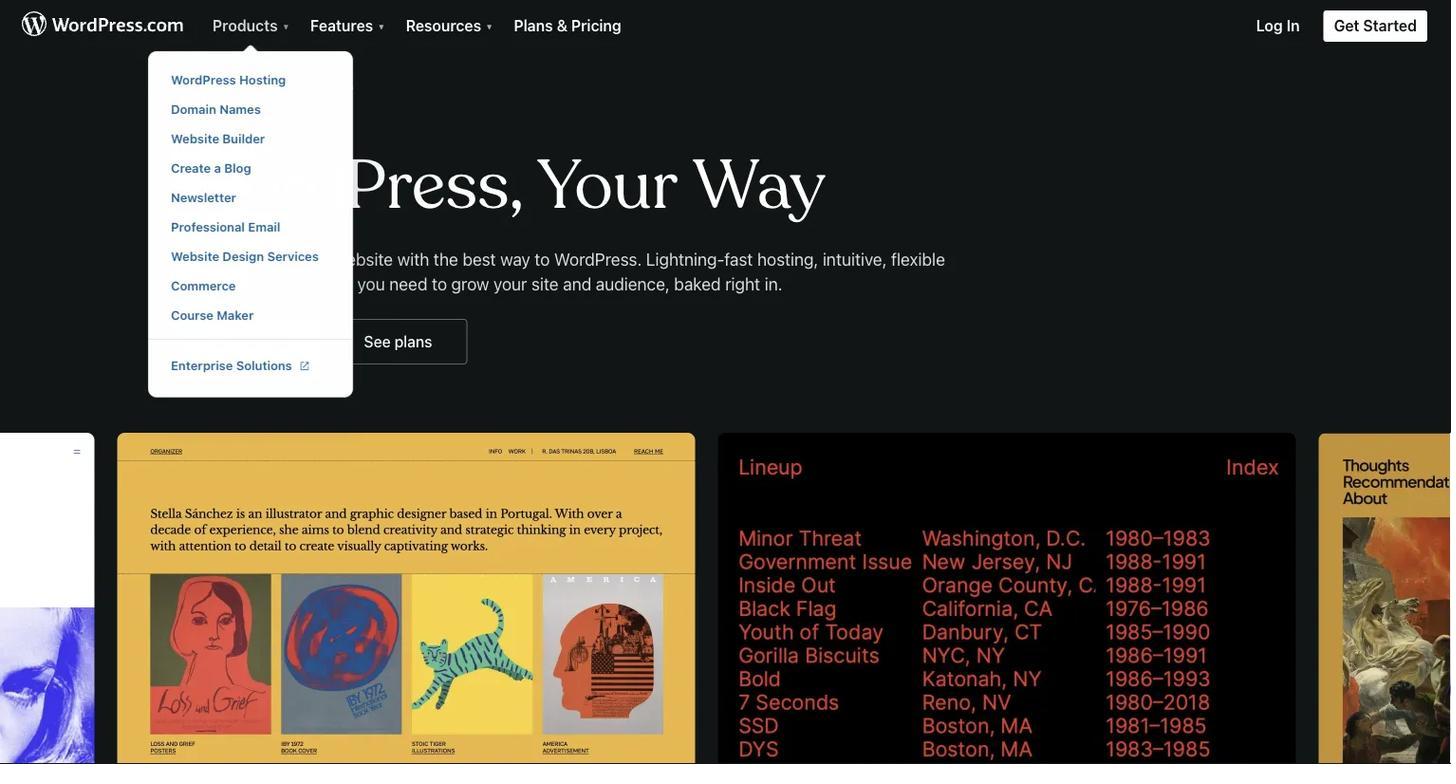 Task type: vqa. For each thing, say whether or not it's contained in the screenshot.
The Jetpack Stats main content
no



Task type: locate. For each thing, give the bounding box(es) containing it.
to
[[535, 249, 550, 269], [432, 273, 447, 294]]

get started link
[[179, 319, 317, 364]]

started
[[237, 332, 288, 350]]

1 horizontal spatial your
[[493, 273, 527, 294]]

0 horizontal spatial grow
[[254, 249, 292, 269]]

plans & pricing
[[514, 17, 621, 35]]

grow down best
[[451, 273, 489, 294]]

0 vertical spatial your
[[296, 249, 330, 269]]

get inside 'wordpress.com' element
[[1334, 17, 1360, 35]]

domain
[[171, 103, 216, 117]]

1 vertical spatial grow
[[451, 273, 489, 294]]

enterprise solutions
[[171, 359, 292, 373]]

create
[[171, 161, 211, 176]]

0 horizontal spatial your
[[296, 249, 330, 269]]

products
[[213, 17, 281, 35]]

website for website builder
[[171, 132, 219, 146]]

course
[[171, 308, 214, 323]]

wordpress, your way
[[179, 142, 826, 230]]

names
[[219, 103, 261, 117]]

wordpress hosting link
[[148, 65, 353, 95]]

get started
[[208, 332, 288, 350]]

0 horizontal spatial get
[[208, 332, 233, 350]]

1 vertical spatial website
[[171, 250, 219, 264]]

flexible
[[891, 249, 945, 269]]

log in link
[[1245, 0, 1311, 43]]

your up the everything
[[296, 249, 330, 269]]

website inside 'link'
[[171, 250, 219, 264]]

log in
[[1256, 17, 1300, 35]]

website design services
[[171, 250, 319, 264]]

website down domain
[[171, 132, 219, 146]]

your way
[[537, 142, 826, 230]]

in.
[[765, 273, 782, 294]]

2 website from the top
[[171, 250, 219, 264]]

0 vertical spatial website
[[171, 132, 219, 146]]

and up commerce 'link'
[[221, 249, 250, 269]]

course maker link
[[148, 301, 353, 330]]

wordpress.com navigation menu menu
[[0, 0, 1451, 764]]

plans
[[514, 17, 553, 35]]

and right site on the left of the page
[[563, 273, 591, 294]]

editing,
[[179, 273, 236, 294]]

to down the
[[432, 273, 447, 294]]

pricing
[[571, 17, 621, 35]]

0 vertical spatial get
[[1334, 17, 1360, 35]]

1 vertical spatial get
[[208, 332, 233, 350]]

the
[[434, 249, 458, 269]]

blog
[[224, 161, 251, 176]]

build and grow your website with the best way to wordpress. lightning-fast hosting, intuitive, flexible editing, and everything you need to grow your site and audience, baked right in.
[[179, 249, 945, 294]]

hosting
[[239, 73, 286, 87]]

website design services link
[[148, 242, 353, 271]]

wordpress
[[171, 73, 236, 87]]

build
[[179, 249, 217, 269]]

a
[[214, 161, 221, 176]]

started
[[1363, 17, 1417, 35]]

and
[[221, 249, 250, 269], [240, 273, 268, 294], [563, 273, 591, 294]]

plans & pricing link
[[502, 0, 633, 43]]

enterprise
[[171, 359, 233, 373]]

way
[[500, 249, 530, 269]]

1 horizontal spatial get
[[1334, 17, 1360, 35]]

0 vertical spatial grow
[[254, 249, 292, 269]]

to up site on the left of the page
[[535, 249, 550, 269]]

services
[[267, 250, 319, 264]]

1 horizontal spatial grow
[[451, 273, 489, 294]]

professional
[[171, 220, 245, 234]]

intuitive,
[[823, 249, 887, 269]]

1 website from the top
[[171, 132, 219, 146]]

get up enterprise solutions
[[208, 332, 233, 350]]

log
[[1256, 17, 1283, 35]]

newsletter link
[[148, 183, 353, 213]]

get
[[1334, 17, 1360, 35], [208, 332, 233, 350]]

create a blog
[[171, 161, 251, 176]]

builder
[[223, 132, 265, 146]]

theme line image
[[724, 433, 1302, 764]]

your
[[296, 249, 330, 269], [493, 273, 527, 294]]

commerce
[[171, 279, 236, 293]]

maker
[[217, 308, 254, 323]]

theme negai image
[[0, 433, 100, 764]]

your down way
[[493, 273, 527, 294]]

see plans link
[[329, 319, 467, 364]]

website
[[171, 132, 219, 146], [171, 250, 219, 264]]

1 vertical spatial to
[[432, 273, 447, 294]]

grow down email
[[254, 249, 292, 269]]

website up editing,
[[171, 250, 219, 264]]

with
[[397, 249, 429, 269]]

baked
[[674, 273, 721, 294]]

need
[[389, 273, 427, 294]]

plans
[[394, 332, 432, 350]]

1 horizontal spatial to
[[535, 249, 550, 269]]

external image
[[301, 362, 309, 371]]

&
[[557, 17, 568, 35]]

solutions
[[236, 359, 292, 373]]

get left the started
[[1334, 17, 1360, 35]]

newsletter
[[171, 191, 236, 205]]

0 horizontal spatial to
[[432, 273, 447, 294]]

you
[[357, 273, 385, 294]]

grow
[[254, 249, 292, 269], [451, 273, 489, 294]]



Task type: describe. For each thing, give the bounding box(es) containing it.
everything
[[273, 273, 353, 294]]

see
[[364, 332, 391, 350]]

audience,
[[596, 273, 670, 294]]

get for get started
[[208, 332, 233, 350]]

get for get started
[[1334, 17, 1360, 35]]

theme organizer image
[[123, 433, 701, 764]]

professional email
[[171, 220, 280, 234]]

fast
[[724, 249, 753, 269]]

professional email link
[[148, 213, 353, 242]]

see plans
[[364, 332, 432, 350]]

website for website design services
[[171, 250, 219, 264]]

enterprise solutions link
[[148, 351, 353, 381]]

wordpress hosting
[[171, 73, 286, 87]]

products button
[[201, 0, 299, 43]]

hosting,
[[757, 249, 818, 269]]

get started link
[[1311, 0, 1451, 43]]

website builder link
[[148, 124, 353, 154]]

in
[[1287, 17, 1300, 35]]

0 vertical spatial to
[[535, 249, 550, 269]]

domain names link
[[148, 95, 353, 124]]

wordpress.com element
[[0, 0, 1451, 54]]

course maker
[[171, 308, 254, 323]]

wordpress.
[[554, 249, 642, 269]]

site
[[531, 273, 559, 294]]

get started
[[1334, 17, 1417, 35]]

domain names
[[171, 103, 261, 117]]

features button
[[299, 0, 394, 43]]

design
[[223, 250, 264, 264]]

and down website design services 'link'
[[240, 273, 268, 294]]

create a blog link
[[148, 154, 353, 183]]

commerce link
[[148, 271, 353, 301]]

resources
[[406, 17, 485, 35]]

resources button
[[394, 0, 502, 43]]

lightning-
[[646, 249, 724, 269]]

website
[[334, 249, 393, 269]]

1 vertical spatial your
[[493, 273, 527, 294]]

best
[[463, 249, 496, 269]]

right
[[725, 273, 760, 294]]

wordpress.com logo image
[[22, 9, 183, 43]]

theme issue image
[[1325, 433, 1451, 764]]

website builder
[[171, 132, 265, 146]]

email
[[248, 220, 280, 234]]

features
[[310, 17, 377, 35]]

wordpress,
[[179, 142, 524, 230]]



